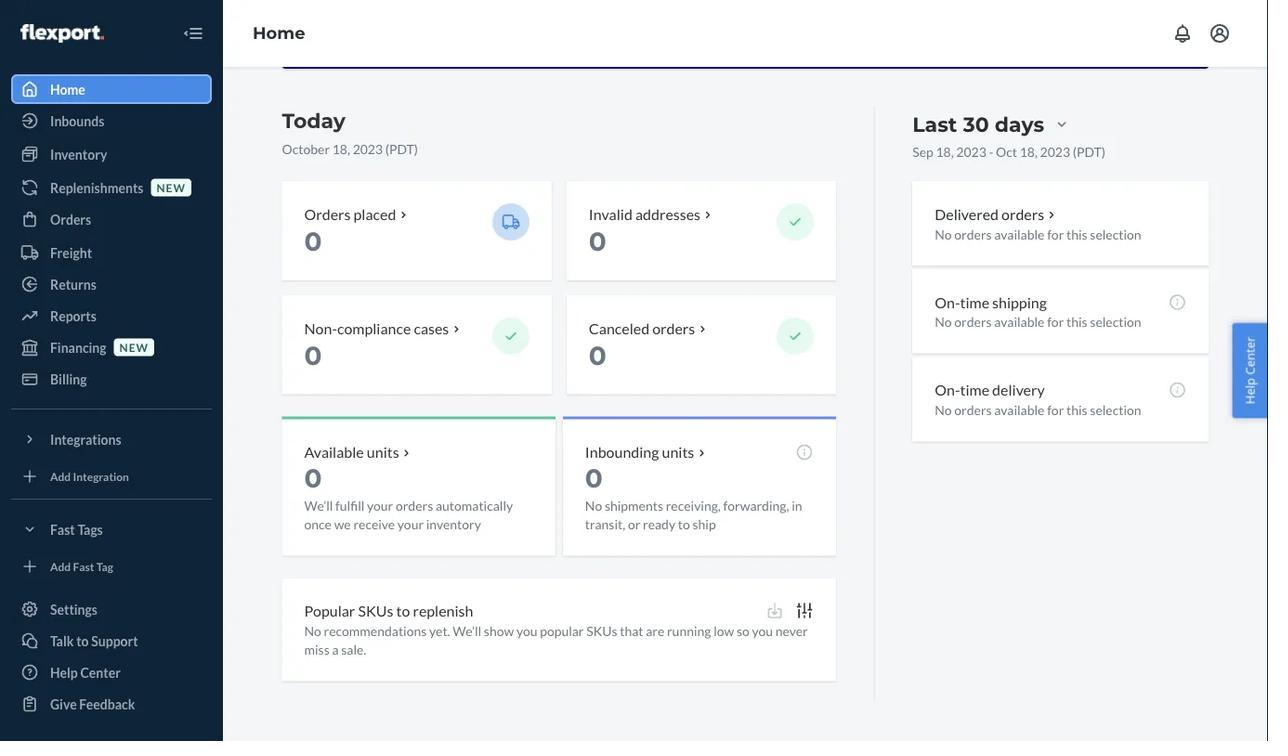 Task type: vqa. For each thing, say whether or not it's contained in the screenshot.
leftmost an
no



Task type: describe. For each thing, give the bounding box(es) containing it.
0 horizontal spatial help center
[[50, 665, 121, 681]]

) inside "today october 18, 2023 ( pdt )"
[[414, 141, 418, 157]]

on- for on-time delivery
[[935, 382, 960, 400]]

we'll inside 0 we'll fulfill your orders automatically once we receive your inventory
[[304, 499, 333, 514]]

october
[[282, 141, 330, 157]]

tags
[[78, 522, 103, 538]]

orders for orders placed
[[304, 205, 351, 224]]

receiving,
[[666, 499, 721, 514]]

orders inside 0 we'll fulfill your orders automatically once we receive your inventory
[[396, 499, 433, 514]]

inventory link
[[11, 139, 212, 169]]

30
[[963, 112, 989, 137]]

we
[[334, 517, 351, 533]]

shipments
[[605, 499, 664, 514]]

canceled orders
[[589, 320, 695, 338]]

1 for from the top
[[1047, 227, 1064, 242]]

give feedback
[[50, 697, 135, 712]]

low
[[714, 624, 734, 640]]

fast inside dropdown button
[[50, 522, 75, 538]]

add fast tag link
[[11, 552, 212, 582]]

no inside 0 no shipments receiving, forwarding, in transit, or ready to ship
[[585, 499, 602, 514]]

fulfill
[[336, 499, 365, 514]]

integrations
[[50, 432, 121, 447]]

a
[[332, 643, 339, 658]]

running
[[667, 624, 711, 640]]

inbounding
[[585, 444, 659, 462]]

shipping
[[993, 294, 1047, 312]]

2023 inside "today october 18, 2023 ( pdt )"
[[353, 141, 383, 157]]

for for on-time shipping
[[1047, 315, 1064, 331]]

new for replenishments
[[157, 181, 186, 194]]

talk
[[50, 633, 74, 649]]

in
[[792, 499, 802, 514]]

delivered orders button
[[935, 204, 1060, 225]]

miss
[[304, 643, 330, 658]]

or
[[628, 517, 641, 533]]

this for delivery
[[1067, 403, 1088, 419]]

available for delivery
[[995, 403, 1045, 419]]

ship
[[693, 517, 716, 533]]

no down delivered
[[935, 227, 952, 242]]

inbounds link
[[11, 106, 212, 136]]

give feedback button
[[11, 690, 212, 719]]

compliance
[[337, 320, 411, 338]]

add integration link
[[11, 462, 212, 492]]

popular skus to replenish
[[304, 603, 473, 621]]

today
[[282, 109, 346, 134]]

1 horizontal spatial 2023
[[957, 144, 987, 160]]

( inside "today october 18, 2023 ( pdt )"
[[385, 141, 389, 157]]

add fast tag
[[50, 560, 113, 573]]

1 horizontal spatial 18,
[[936, 144, 954, 160]]

orders link
[[11, 204, 212, 234]]

help center inside button
[[1242, 337, 1259, 405]]

0 no shipments receiving, forwarding, in transit, or ready to ship
[[585, 463, 802, 533]]

invalid addresses
[[589, 205, 701, 224]]

integration
[[73, 470, 129, 483]]

give
[[50, 697, 77, 712]]

freight link
[[11, 238, 212, 268]]

we'll inside no recommendations yet. we'll show you popular skus that are running low so you never miss a sale.
[[453, 624, 482, 640]]

open notifications image
[[1172, 22, 1194, 45]]

cases
[[414, 320, 449, 338]]

1 horizontal spatial your
[[398, 517, 424, 533]]

reports
[[50, 308, 96, 324]]

help center button
[[1233, 323, 1269, 419]]

0 for non-
[[304, 340, 322, 372]]

1 horizontal spatial pdt
[[1077, 144, 1102, 160]]

0 we'll fulfill your orders automatically once we receive your inventory
[[304, 463, 513, 533]]

days
[[995, 112, 1045, 137]]

add integration
[[50, 470, 129, 483]]

feedback
[[79, 697, 135, 712]]

to inside button
[[76, 633, 89, 649]]

fast tags
[[50, 522, 103, 538]]

fast tags button
[[11, 515, 212, 545]]

0 vertical spatial your
[[367, 499, 393, 514]]

recommendations
[[324, 624, 427, 640]]

yet.
[[429, 624, 450, 640]]

no recommendations yet. we'll show you popular skus that are running low so you never miss a sale.
[[304, 624, 808, 658]]

0 for orders
[[304, 226, 322, 258]]

placed
[[354, 205, 396, 224]]

invalid
[[589, 205, 633, 224]]

add for add fast tag
[[50, 560, 71, 573]]

0 horizontal spatial skus
[[358, 603, 393, 621]]

show
[[484, 624, 514, 640]]

non-
[[304, 320, 337, 338]]

inventory
[[50, 146, 107, 162]]

available
[[304, 444, 364, 462]]

2 horizontal spatial 2023
[[1040, 144, 1071, 160]]

orders down on-time shipping
[[955, 315, 992, 331]]

0 horizontal spatial help
[[50, 665, 78, 681]]

on- for on-time shipping
[[935, 294, 960, 312]]

1 you from the left
[[517, 624, 538, 640]]

1 horizontal spatial )
[[1102, 144, 1106, 160]]

receive
[[354, 517, 395, 533]]

never
[[776, 624, 808, 640]]

units for available units
[[367, 444, 399, 462]]

1 horizontal spatial (
[[1073, 144, 1077, 160]]

billing
[[50, 371, 87, 387]]

financing
[[50, 340, 106, 355]]

non-compliance cases
[[304, 320, 449, 338]]

0 vertical spatial home
[[253, 23, 305, 43]]

on-time shipping
[[935, 294, 1047, 312]]

talk to support button
[[11, 626, 212, 656]]

replenishments
[[50, 180, 144, 196]]

popular
[[540, 624, 584, 640]]

replenish
[[413, 603, 473, 621]]

delivery
[[993, 382, 1045, 400]]

popular
[[304, 603, 355, 621]]

settings
[[50, 602, 98, 618]]

0 vertical spatial home link
[[253, 23, 305, 43]]



Task type: locate. For each thing, give the bounding box(es) containing it.
1 horizontal spatial home
[[253, 23, 305, 43]]

settings link
[[11, 595, 212, 625]]

fast
[[50, 522, 75, 538], [73, 560, 94, 573]]

0 vertical spatial skus
[[358, 603, 393, 621]]

0 horizontal spatial to
[[76, 633, 89, 649]]

last 30 days
[[913, 112, 1045, 137]]

no for on-time delivery
[[935, 403, 952, 419]]

0 horizontal spatial (
[[385, 141, 389, 157]]

0 vertical spatial this
[[1067, 227, 1088, 242]]

1 vertical spatial skus
[[587, 624, 618, 640]]

transit,
[[585, 517, 626, 533]]

available down shipping in the right top of the page
[[995, 315, 1045, 331]]

to
[[678, 517, 690, 533], [396, 603, 410, 621], [76, 633, 89, 649]]

forwarding,
[[723, 499, 789, 514]]

no orders available for this selection down shipping in the right top of the page
[[935, 315, 1142, 331]]

you right the so
[[752, 624, 773, 640]]

your up receive
[[367, 499, 393, 514]]

-
[[989, 144, 994, 160]]

delivered orders
[[935, 205, 1045, 224]]

add for add integration
[[50, 470, 71, 483]]

available down 'delivery'
[[995, 403, 1045, 419]]

0 vertical spatial help
[[1242, 378, 1259, 405]]

that
[[620, 624, 644, 640]]

1 horizontal spatial to
[[396, 603, 410, 621]]

freight
[[50, 245, 92, 261]]

0 down available
[[304, 463, 322, 494]]

2023
[[353, 141, 383, 157], [957, 144, 987, 160], [1040, 144, 1071, 160]]

talk to support
[[50, 633, 138, 649]]

2 units from the left
[[662, 444, 694, 462]]

2023 right october
[[353, 141, 383, 157]]

orders right the canceled
[[653, 320, 695, 338]]

1 vertical spatial fast
[[73, 560, 94, 573]]

1 horizontal spatial units
[[662, 444, 694, 462]]

0 horizontal spatial pdt
[[389, 141, 414, 157]]

returns link
[[11, 270, 212, 299]]

2 selection from the top
[[1090, 315, 1142, 331]]

1 vertical spatial home
[[50, 81, 85, 97]]

0
[[304, 226, 322, 258], [589, 226, 607, 258], [304, 340, 322, 372], [589, 340, 607, 372], [304, 463, 322, 494], [585, 463, 603, 494]]

selection for on-time delivery
[[1090, 403, 1142, 419]]

2 vertical spatial this
[[1067, 403, 1088, 419]]

2 vertical spatial selection
[[1090, 403, 1142, 419]]

no orders available for this selection
[[935, 227, 1142, 242], [935, 315, 1142, 331], [935, 403, 1142, 419]]

18, right october
[[332, 141, 350, 157]]

0 down 'orders placed'
[[304, 226, 322, 258]]

skus left the that
[[587, 624, 618, 640]]

add inside add integration link
[[50, 470, 71, 483]]

pdt inside "today october 18, 2023 ( pdt )"
[[389, 141, 414, 157]]

no orders available for this selection for shipping
[[935, 315, 1142, 331]]

addresses
[[636, 205, 701, 224]]

3 for from the top
[[1047, 403, 1064, 419]]

skus up recommendations
[[358, 603, 393, 621]]

18, right oct
[[1020, 144, 1038, 160]]

0 for invalid
[[589, 226, 607, 258]]

18,
[[332, 141, 350, 157], [936, 144, 954, 160], [1020, 144, 1038, 160]]

2 horizontal spatial to
[[678, 517, 690, 533]]

reports link
[[11, 301, 212, 331]]

add left the integration at the left bottom of page
[[50, 470, 71, 483]]

no
[[935, 227, 952, 242], [935, 315, 952, 331], [935, 403, 952, 419], [585, 499, 602, 514], [304, 624, 321, 640]]

integrations button
[[11, 425, 212, 454]]

flexport logo image
[[20, 24, 104, 43]]

no up the transit,
[[585, 499, 602, 514]]

1 horizontal spatial help center
[[1242, 337, 1259, 405]]

inventory
[[426, 517, 481, 533]]

new up orders link
[[157, 181, 186, 194]]

0 horizontal spatial new
[[119, 341, 149, 354]]

0 vertical spatial selection
[[1090, 227, 1142, 242]]

pdt up placed
[[389, 141, 414, 157]]

no orders available for this selection down 'delivery'
[[935, 403, 1142, 419]]

ready
[[643, 517, 676, 533]]

billing link
[[11, 364, 212, 394]]

center
[[1242, 337, 1259, 375], [80, 665, 121, 681]]

to right talk
[[76, 633, 89, 649]]

0 inside 0 no shipments receiving, forwarding, in transit, or ready to ship
[[585, 463, 603, 494]]

1 horizontal spatial center
[[1242, 337, 1259, 375]]

3 selection from the top
[[1090, 403, 1142, 419]]

orders up freight
[[50, 211, 91, 227]]

18, right sep
[[936, 144, 954, 160]]

to inside 0 no shipments receiving, forwarding, in transit, or ready to ship
[[678, 517, 690, 533]]

2 horizontal spatial 18,
[[1020, 144, 1038, 160]]

1 vertical spatial add
[[50, 560, 71, 573]]

1 horizontal spatial help
[[1242, 378, 1259, 405]]

orders placed
[[304, 205, 396, 224]]

no up miss
[[304, 624, 321, 640]]

0 vertical spatial center
[[1242, 337, 1259, 375]]

3 no orders available for this selection from the top
[[935, 403, 1142, 419]]

time for shipping
[[960, 294, 990, 312]]

1 vertical spatial this
[[1067, 315, 1088, 331]]

0 vertical spatial fast
[[50, 522, 75, 538]]

sep
[[913, 144, 934, 160]]

canceled
[[589, 320, 650, 338]]

fast inside 'link'
[[73, 560, 94, 573]]

2 on- from the top
[[935, 382, 960, 400]]

3 available from the top
[[995, 403, 1045, 419]]

available units
[[304, 444, 399, 462]]

3 this from the top
[[1067, 403, 1088, 419]]

0 vertical spatial add
[[50, 470, 71, 483]]

units for inbounding units
[[662, 444, 694, 462]]

add inside add fast tag 'link'
[[50, 560, 71, 573]]

available
[[995, 227, 1045, 242], [995, 315, 1045, 331], [995, 403, 1045, 419]]

today october 18, 2023 ( pdt )
[[282, 109, 418, 157]]

orders down the on-time delivery
[[955, 403, 992, 419]]

1 vertical spatial available
[[995, 315, 1045, 331]]

1 horizontal spatial orders
[[304, 205, 351, 224]]

to up recommendations
[[396, 603, 410, 621]]

1 vertical spatial selection
[[1090, 315, 1142, 331]]

orders
[[1002, 205, 1045, 224], [955, 227, 992, 242], [955, 315, 992, 331], [653, 320, 695, 338], [955, 403, 992, 419], [396, 499, 433, 514]]

time left shipping in the right top of the page
[[960, 294, 990, 312]]

available for shipping
[[995, 315, 1045, 331]]

0 horizontal spatial home link
[[11, 74, 212, 104]]

orders left placed
[[304, 205, 351, 224]]

0 down non-
[[304, 340, 322, 372]]

0 horizontal spatial )
[[414, 141, 418, 157]]

units right available
[[367, 444, 399, 462]]

close navigation image
[[182, 22, 204, 45]]

support
[[91, 633, 138, 649]]

1 available from the top
[[995, 227, 1045, 242]]

pdt right oct
[[1077, 144, 1102, 160]]

0 horizontal spatial center
[[80, 665, 121, 681]]

orders down delivered
[[955, 227, 992, 242]]

on- left shipping in the right top of the page
[[935, 294, 960, 312]]

1 vertical spatial on-
[[935, 382, 960, 400]]

2 vertical spatial available
[[995, 403, 1045, 419]]

skus inside no recommendations yet. we'll show you popular skus that are running low so you never miss a sale.
[[587, 624, 618, 640]]

automatically
[[436, 499, 513, 514]]

no for popular skus to replenish
[[304, 624, 321, 640]]

sale.
[[341, 643, 366, 658]]

available down delivered orders button
[[995, 227, 1045, 242]]

for
[[1047, 227, 1064, 242], [1047, 315, 1064, 331], [1047, 403, 1064, 419]]

fast left tag on the left of the page
[[73, 560, 94, 573]]

18, inside "today october 18, 2023 ( pdt )"
[[332, 141, 350, 157]]

2 for from the top
[[1047, 315, 1064, 331]]

1 vertical spatial your
[[398, 517, 424, 533]]

1 this from the top
[[1067, 227, 1088, 242]]

help center link
[[11, 658, 212, 688]]

on-
[[935, 294, 960, 312], [935, 382, 960, 400]]

new for financing
[[119, 341, 149, 354]]

0 vertical spatial new
[[157, 181, 186, 194]]

this for shipping
[[1067, 315, 1088, 331]]

0 down inbounding
[[585, 463, 603, 494]]

selection for on-time shipping
[[1090, 315, 1142, 331]]

1 vertical spatial we'll
[[453, 624, 482, 640]]

0 horizontal spatial we'll
[[304, 499, 333, 514]]

we'll
[[304, 499, 333, 514], [453, 624, 482, 640]]

0 down the canceled
[[589, 340, 607, 372]]

1 add from the top
[[50, 470, 71, 483]]

1 units from the left
[[367, 444, 399, 462]]

0 vertical spatial available
[[995, 227, 1045, 242]]

once
[[304, 517, 332, 533]]

2 vertical spatial no orders available for this selection
[[935, 403, 1142, 419]]

orders
[[304, 205, 351, 224], [50, 211, 91, 227]]

2023 down days in the right top of the page
[[1040, 144, 1071, 160]]

last
[[913, 112, 958, 137]]

on- left 'delivery'
[[935, 382, 960, 400]]

add
[[50, 470, 71, 483], [50, 560, 71, 573]]

2023 left the - at the right top of the page
[[957, 144, 987, 160]]

0 vertical spatial time
[[960, 294, 990, 312]]

no down on-time shipping
[[935, 315, 952, 331]]

to left ship
[[678, 517, 690, 533]]

1 vertical spatial help
[[50, 665, 78, 681]]

0 vertical spatial no orders available for this selection
[[935, 227, 1142, 242]]

units
[[367, 444, 399, 462], [662, 444, 694, 462]]

1 vertical spatial to
[[396, 603, 410, 621]]

1 vertical spatial for
[[1047, 315, 1064, 331]]

orders inside button
[[1002, 205, 1045, 224]]

you right 'show'
[[517, 624, 538, 640]]

1 no orders available for this selection from the top
[[935, 227, 1142, 242]]

no inside no recommendations yet. we'll show you popular skus that are running low so you never miss a sale.
[[304, 624, 321, 640]]

0 vertical spatial to
[[678, 517, 690, 533]]

(
[[385, 141, 389, 157], [1073, 144, 1077, 160]]

are
[[646, 624, 665, 640]]

on-time delivery
[[935, 382, 1045, 400]]

0 horizontal spatial 2023
[[353, 141, 383, 157]]

0 horizontal spatial 18,
[[332, 141, 350, 157]]

1 selection from the top
[[1090, 227, 1142, 242]]

( right oct
[[1073, 144, 1077, 160]]

time left 'delivery'
[[960, 382, 990, 400]]

0 inside 0 we'll fulfill your orders automatically once we receive your inventory
[[304, 463, 322, 494]]

tag
[[96, 560, 113, 573]]

help center
[[1242, 337, 1259, 405], [50, 665, 121, 681]]

orders for orders
[[50, 211, 91, 227]]

0 vertical spatial for
[[1047, 227, 1064, 242]]

we'll right the yet.
[[453, 624, 482, 640]]

0 horizontal spatial you
[[517, 624, 538, 640]]

2 available from the top
[[995, 315, 1045, 331]]

help inside button
[[1242, 378, 1259, 405]]

2 add from the top
[[50, 560, 71, 573]]

1 time from the top
[[960, 294, 990, 312]]

time for delivery
[[960, 382, 990, 400]]

inbounding units
[[585, 444, 694, 462]]

( up placed
[[385, 141, 389, 157]]

2 no orders available for this selection from the top
[[935, 315, 1142, 331]]

we'll up once
[[304, 499, 333, 514]]

delivered
[[935, 205, 999, 224]]

your right receive
[[398, 517, 424, 533]]

1 vertical spatial home link
[[11, 74, 212, 104]]

0 horizontal spatial home
[[50, 81, 85, 97]]

2 vertical spatial for
[[1047, 403, 1064, 419]]

0 down the invalid
[[589, 226, 607, 258]]

1 vertical spatial new
[[119, 341, 149, 354]]

sep 18, 2023 - oct 18, 2023 ( pdt )
[[913, 144, 1106, 160]]

1 horizontal spatial new
[[157, 181, 186, 194]]

open account menu image
[[1209, 22, 1231, 45]]

your
[[367, 499, 393, 514], [398, 517, 424, 533]]

2 this from the top
[[1067, 315, 1088, 331]]

no orders available for this selection for delivery
[[935, 403, 1142, 419]]

0 vertical spatial we'll
[[304, 499, 333, 514]]

1 vertical spatial help center
[[50, 665, 121, 681]]

1 on- from the top
[[935, 294, 960, 312]]

orders right delivered
[[1002, 205, 1045, 224]]

1 vertical spatial no orders available for this selection
[[935, 315, 1142, 331]]

selection
[[1090, 227, 1142, 242], [1090, 315, 1142, 331], [1090, 403, 1142, 419]]

0 horizontal spatial your
[[367, 499, 393, 514]]

for for on-time delivery
[[1047, 403, 1064, 419]]

1 horizontal spatial skus
[[587, 624, 618, 640]]

0 vertical spatial help center
[[1242, 337, 1259, 405]]

0 horizontal spatial orders
[[50, 211, 91, 227]]

no for on-time shipping
[[935, 315, 952, 331]]

inbounds
[[50, 113, 104, 129]]

new down reports link
[[119, 341, 149, 354]]

2 vertical spatial to
[[76, 633, 89, 649]]

returns
[[50, 276, 96, 292]]

1 vertical spatial time
[[960, 382, 990, 400]]

0 vertical spatial on-
[[935, 294, 960, 312]]

home right close navigation icon at the top left of the page
[[253, 23, 305, 43]]

2 you from the left
[[752, 624, 773, 640]]

fast left "tags"
[[50, 522, 75, 538]]

1 horizontal spatial home link
[[253, 23, 305, 43]]

no down the on-time delivery
[[935, 403, 952, 419]]

units up 0 no shipments receiving, forwarding, in transit, or ready to ship
[[662, 444, 694, 462]]

home link up inbounds link
[[11, 74, 212, 104]]

orders up inventory
[[396, 499, 433, 514]]

home up inbounds
[[50, 81, 85, 97]]

0 horizontal spatial units
[[367, 444, 399, 462]]

center inside button
[[1242, 337, 1259, 375]]

1 vertical spatial center
[[80, 665, 121, 681]]

1 horizontal spatial we'll
[[453, 624, 482, 640]]

home link right close navigation icon at the top left of the page
[[253, 23, 305, 43]]

no orders available for this selection down delivered orders button
[[935, 227, 1142, 242]]

2 time from the top
[[960, 382, 990, 400]]

0 for canceled
[[589, 340, 607, 372]]

add down 'fast tags'
[[50, 560, 71, 573]]

1 horizontal spatial you
[[752, 624, 773, 640]]



